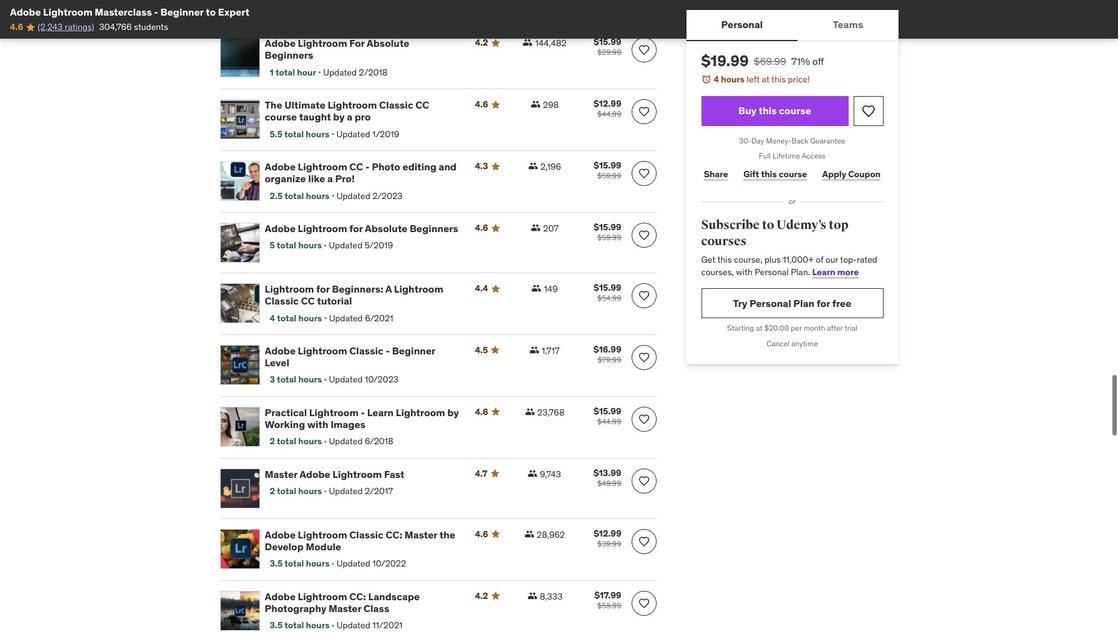 Task type: vqa. For each thing, say whether or not it's contained in the screenshot.
ADVANCE
no



Task type: locate. For each thing, give the bounding box(es) containing it.
3.5
[[270, 557, 283, 569], [270, 619, 283, 630]]

0 vertical spatial $59.99
[[598, 170, 622, 180]]

adobe up the '5'
[[265, 222, 296, 234]]

- up 10/2023
[[386, 344, 390, 356]]

course for buy this course
[[779, 104, 812, 117]]

for inside lightroom for beginners: a lightroom classic cc tutorial
[[316, 282, 330, 295]]

4.6 up the "4.4"
[[475, 222, 488, 233]]

2 vertical spatial for
[[817, 297, 831, 309]]

course inside the ultimate lightroom classic cc course taught by a pro
[[265, 110, 297, 123]]

0 horizontal spatial learn
[[367, 406, 394, 418]]

adobe lightroom classic - beginner level
[[265, 344, 435, 368]]

3 $59.99 from the top
[[598, 600, 622, 610]]

learn up 6/2018
[[367, 406, 394, 418]]

2 horizontal spatial for
[[817, 297, 831, 309]]

$59.99 for adobe lightroom cc - photo editing and organize like a pro!
[[598, 170, 622, 180]]

2 vertical spatial $59.99
[[598, 600, 622, 610]]

total right 1
[[276, 66, 295, 77]]

money-
[[766, 136, 792, 145]]

1 vertical spatial at
[[756, 323, 763, 333]]

a
[[347, 110, 353, 123], [328, 172, 333, 184]]

xsmall image
[[531, 99, 541, 109], [528, 160, 538, 170], [525, 406, 535, 416], [528, 468, 538, 478], [525, 528, 535, 538]]

0 horizontal spatial a
[[328, 172, 333, 184]]

hours down photography
[[306, 619, 330, 630]]

3 $15.99 from the top
[[594, 221, 622, 232]]

total for practical lightroom - learn lightroom by working with images
[[277, 435, 297, 446]]

1 vertical spatial cc:
[[350, 590, 366, 602]]

cc: up 10/2022
[[386, 528, 403, 540]]

or
[[789, 197, 796, 206]]

beginners for adobe lightroom for absolute beginners
[[265, 48, 313, 61]]

to left expert
[[206, 6, 216, 18]]

0 vertical spatial 3.5
[[270, 557, 283, 569]]

0 horizontal spatial beginner
[[161, 6, 204, 18]]

total for the ultimate lightroom classic cc course taught by a pro
[[285, 128, 304, 139]]

1 horizontal spatial 4
[[714, 74, 719, 85]]

the ultimate lightroom classic cc course taught by a pro link
[[265, 98, 460, 123]]

classic up updated 10/2023
[[350, 344, 384, 356]]

2 total hours down the working
[[270, 435, 322, 446]]

- inside practical lightroom - learn lightroom by working with images
[[361, 406, 365, 418]]

$79.99
[[598, 354, 622, 364]]

updated for lightroom for beginners: a lightroom classic cc tutorial
[[329, 312, 363, 323]]

tab list
[[687, 10, 899, 41]]

adobe inside adobe lightroom classic cc: master the develop module
[[265, 528, 296, 540]]

updated for the ultimate lightroom classic cc course taught by a pro
[[337, 128, 370, 139]]

$44.99 inside $12.99 $44.99
[[598, 109, 622, 118]]

304,766 students
[[99, 21, 168, 33]]

xsmall image left 207
[[531, 222, 541, 232]]

$44.99 inside $15.99 $44.99
[[598, 416, 622, 426]]

0 horizontal spatial 4
[[270, 312, 275, 323]]

updated 1/2019
[[337, 128, 399, 139]]

updated 10/2023
[[329, 373, 399, 385]]

149
[[544, 283, 558, 294]]

$19.99
[[702, 51, 749, 71]]

4.6 down 4.5
[[475, 406, 488, 417]]

1 vertical spatial $15.99 $59.99
[[594, 221, 622, 242]]

0 vertical spatial cc
[[416, 98, 430, 111]]

2 2 total hours from the top
[[270, 485, 322, 496]]

$15.99 down '$79.99'
[[594, 405, 622, 416]]

total right 2.5
[[285, 189, 304, 201]]

lightroom up 2.5 total hours
[[298, 160, 347, 172]]

1 horizontal spatial to
[[762, 217, 775, 233]]

2 $12.99 from the top
[[594, 527, 622, 538]]

3.5 total hours down photography
[[270, 619, 330, 630]]

course up back
[[779, 104, 812, 117]]

hours down module
[[306, 557, 330, 569]]

0 vertical spatial with
[[736, 266, 753, 278]]

0 vertical spatial at
[[762, 74, 770, 85]]

hours down tutorial
[[299, 312, 322, 323]]

wishlist image
[[861, 103, 876, 118], [638, 105, 650, 117], [638, 289, 650, 301], [638, 351, 650, 363], [638, 412, 650, 425], [638, 535, 650, 547], [638, 596, 650, 609]]

4.6 right the
[[475, 528, 488, 539]]

1 vertical spatial master
[[405, 528, 438, 540]]

$59.99 inside '$17.99 $59.99'
[[598, 600, 622, 610]]

a right like on the top of the page
[[328, 172, 333, 184]]

2 $15.99 from the top
[[594, 159, 622, 170]]

3.5 total hours down develop
[[270, 557, 330, 569]]

2 $44.99 from the top
[[598, 416, 622, 426]]

total right the '5'
[[277, 239, 296, 250]]

$13.99
[[594, 467, 622, 478]]

0 vertical spatial absolute
[[367, 36, 410, 49]]

4 wishlist image from the top
[[638, 474, 650, 487]]

- for masterclass
[[154, 6, 158, 18]]

this right the buy
[[759, 104, 777, 117]]

4
[[714, 74, 719, 85], [270, 312, 275, 323]]

cc up 4 total hours
[[301, 294, 315, 307]]

lightroom up 3 total hours
[[298, 344, 347, 356]]

4.6 left "(2,243"
[[10, 21, 23, 33]]

wishlist image
[[638, 43, 650, 56], [638, 167, 650, 179], [638, 228, 650, 241], [638, 474, 650, 487]]

ultimate
[[285, 98, 326, 111]]

2 3.5 total hours from the top
[[270, 619, 330, 630]]

organize
[[265, 172, 306, 184]]

lightroom up 5 total hours
[[298, 222, 347, 234]]

this inside button
[[759, 104, 777, 117]]

1 vertical spatial beginner
[[392, 344, 435, 356]]

0 horizontal spatial master
[[265, 467, 298, 480]]

(2,243
[[38, 21, 63, 33]]

personal inside button
[[722, 18, 763, 31]]

2 total hours for practical
[[270, 435, 322, 446]]

classic inside the adobe lightroom classic - beginner level
[[350, 344, 384, 356]]

wishlist image for adobe lightroom cc: landscape photography master class
[[638, 596, 650, 609]]

level
[[265, 356, 289, 368]]

adobe inside adobe lightroom for absolute beginners
[[265, 36, 296, 49]]

hours for lightroom for beginners: a lightroom classic cc tutorial
[[299, 312, 322, 323]]

2 $59.99 from the top
[[598, 232, 622, 242]]

10/2022
[[373, 557, 406, 569]]

cc: inside the adobe lightroom cc: landscape photography master class
[[350, 590, 366, 602]]

wishlist image for adobe lightroom classic - beginner level
[[638, 351, 650, 363]]

0 vertical spatial 4
[[714, 74, 719, 85]]

$15.99 right 2,196
[[594, 159, 622, 170]]

1 vertical spatial 3.5
[[270, 619, 283, 630]]

1 vertical spatial absolute
[[365, 222, 408, 234]]

2 total hours down the master adobe lightroom fast
[[270, 485, 322, 496]]

cc left photo
[[350, 160, 363, 172]]

$15.99 $44.99
[[594, 405, 622, 426]]

1
[[270, 66, 274, 77]]

2 vertical spatial cc
[[301, 294, 315, 307]]

wishlist image for master adobe lightroom fast
[[638, 474, 650, 487]]

- inside the adobe lightroom classic - beginner level
[[386, 344, 390, 356]]

off
[[813, 55, 825, 67]]

classic up 4 total hours
[[265, 294, 299, 307]]

1 2 total hours from the top
[[270, 435, 322, 446]]

1 $44.99 from the top
[[598, 109, 622, 118]]

a left pro
[[347, 110, 353, 123]]

3.5 for adobe lightroom classic cc: master the develop module
[[270, 557, 283, 569]]

- for classic
[[386, 344, 390, 356]]

total for adobe lightroom classic cc: master the develop module
[[285, 557, 304, 569]]

this up courses,
[[718, 254, 732, 265]]

2 3.5 from the top
[[270, 619, 283, 630]]

practical
[[265, 406, 307, 418]]

xsmall image
[[523, 37, 533, 47], [531, 222, 541, 232], [532, 283, 542, 293], [529, 344, 539, 354], [528, 590, 538, 600]]

top-
[[841, 254, 857, 265]]

1 4.2 from the top
[[475, 36, 488, 48]]

at inside starting at $20.00 per month after trial cancel anytime
[[756, 323, 763, 333]]

pro!
[[335, 172, 355, 184]]

$12.99 down $29.99
[[594, 97, 622, 109]]

adobe for adobe lightroom for absolute beginners
[[265, 36, 296, 49]]

2 4.2 from the top
[[475, 590, 488, 601]]

get this course, plus 11,000+ of our top-rated courses, with personal plan.
[[702, 254, 878, 278]]

xsmall image left '28,962'
[[525, 528, 535, 538]]

1 vertical spatial for
[[316, 282, 330, 295]]

course down lifetime
[[779, 168, 808, 180]]

for left beginners:
[[316, 282, 330, 295]]

3.5 down photography
[[270, 619, 283, 630]]

adobe inside the adobe lightroom cc: landscape photography master class
[[265, 590, 296, 602]]

xsmall image for adobe lightroom classic - beginner level
[[529, 344, 539, 354]]

adobe up 2.5
[[265, 160, 296, 172]]

5 $15.99 from the top
[[594, 405, 622, 416]]

2 total hours for master
[[270, 485, 322, 496]]

learn more
[[813, 266, 859, 278]]

0 vertical spatial cc:
[[386, 528, 403, 540]]

beginners inside adobe lightroom for absolute beginners
[[265, 48, 313, 61]]

1 horizontal spatial for
[[350, 222, 363, 234]]

298
[[543, 99, 559, 110]]

gift
[[744, 168, 760, 180]]

1 vertical spatial by
[[448, 406, 459, 418]]

$15.99 $54.99
[[594, 281, 622, 302]]

1 vertical spatial $59.99
[[598, 232, 622, 242]]

hours down like on the top of the page
[[306, 189, 330, 201]]

0 vertical spatial 2 total hours
[[270, 435, 322, 446]]

4.6
[[10, 21, 23, 33], [475, 98, 488, 109], [475, 222, 488, 233], [475, 406, 488, 417], [475, 528, 488, 539]]

2 up develop
[[270, 485, 275, 496]]

1 3.5 from the top
[[270, 557, 283, 569]]

0 horizontal spatial with
[[307, 418, 329, 430]]

2 2 from the top
[[270, 485, 275, 496]]

adobe lightroom masterclass - beginner to expert
[[10, 6, 250, 18]]

$15.99 right 144,482 in the top of the page
[[594, 36, 622, 47]]

30-
[[740, 136, 752, 145]]

1 vertical spatial to
[[762, 217, 775, 233]]

hours for adobe lightroom cc - photo editing and organize like a pro!
[[306, 189, 330, 201]]

$16.99
[[594, 343, 622, 354]]

total right 5.5
[[285, 128, 304, 139]]

at right the left
[[762, 74, 770, 85]]

0 vertical spatial 3.5 total hours
[[270, 557, 330, 569]]

adobe up "(2,243"
[[10, 6, 41, 18]]

$59.99 for adobe lightroom cc: landscape photography master class
[[598, 600, 622, 610]]

1 horizontal spatial learn
[[813, 266, 836, 278]]

total for adobe lightroom cc: landscape photography master class
[[285, 619, 304, 630]]

0 vertical spatial beginners
[[265, 48, 313, 61]]

xsmall image for lightroom for beginners: a lightroom classic cc tutorial
[[532, 283, 542, 293]]

1 vertical spatial beginners
[[410, 222, 459, 234]]

total down the working
[[277, 435, 297, 446]]

2 down the working
[[270, 435, 275, 446]]

4.6 for practical lightroom - learn lightroom by working with images
[[475, 406, 488, 417]]

total for adobe lightroom for absolute beginners
[[277, 239, 296, 250]]

day
[[752, 136, 765, 145]]

hours right '3'
[[298, 373, 322, 385]]

1 vertical spatial 4.2
[[475, 590, 488, 601]]

access
[[802, 151, 826, 161]]

4 hours left at this price!
[[714, 74, 810, 85]]

1 horizontal spatial with
[[736, 266, 753, 278]]

$59.99 right 2,196
[[598, 170, 622, 180]]

4 for 4 total hours
[[270, 312, 275, 323]]

course inside button
[[779, 104, 812, 117]]

2 horizontal spatial cc
[[416, 98, 430, 111]]

2 for master adobe lightroom fast
[[270, 485, 275, 496]]

1 $59.99 from the top
[[598, 170, 622, 180]]

subscribe to udemy's top courses
[[702, 217, 849, 249]]

apply coupon button
[[820, 162, 884, 187]]

- left photo
[[366, 160, 370, 172]]

starting at $20.00 per month after trial cancel anytime
[[728, 323, 858, 348]]

hours for master adobe lightroom fast
[[298, 485, 322, 496]]

personal down plus
[[755, 266, 789, 278]]

updated for adobe lightroom cc: landscape photography master class
[[337, 619, 370, 630]]

$15.99 right 207
[[594, 221, 622, 232]]

1 horizontal spatial cc
[[350, 160, 363, 172]]

for left free
[[817, 297, 831, 309]]

0 vertical spatial 4.2
[[475, 36, 488, 48]]

4.3
[[475, 160, 488, 171]]

2 total hours
[[270, 435, 322, 446], [270, 485, 322, 496]]

$15.99 for adobe lightroom cc - photo editing and organize like a pro!
[[594, 159, 622, 170]]

4 right alarm "image"
[[714, 74, 719, 85]]

updated 11/2021
[[337, 619, 403, 630]]

updated for adobe lightroom classic - beginner level
[[329, 373, 363, 385]]

personal button
[[687, 10, 798, 40]]

lightroom up 'updated 10/2022'
[[298, 528, 347, 540]]

a inside the ultimate lightroom classic cc course taught by a pro
[[347, 110, 353, 123]]

1 vertical spatial $12.99
[[594, 527, 622, 538]]

xsmall image left 2,196
[[528, 160, 538, 170]]

for up updated 5/2019
[[350, 222, 363, 234]]

cc
[[416, 98, 430, 111], [350, 160, 363, 172], [301, 294, 315, 307]]

hour
[[297, 66, 316, 77]]

more
[[838, 266, 859, 278]]

1 horizontal spatial master
[[329, 602, 362, 614]]

1 vertical spatial 2
[[270, 485, 275, 496]]

absolute right for at the left
[[367, 36, 410, 49]]

lightroom inside the adobe lightroom classic - beginner level
[[298, 344, 347, 356]]

at left $20.00
[[756, 323, 763, 333]]

1 $15.99 from the top
[[594, 36, 622, 47]]

0 vertical spatial a
[[347, 110, 353, 123]]

xsmall image left 149
[[532, 283, 542, 293]]

lightroom up "hour"
[[298, 36, 347, 49]]

wishlist image for adobe lightroom classic cc: master the develop module
[[638, 535, 650, 547]]

hours down taught
[[306, 128, 330, 139]]

working
[[265, 418, 305, 430]]

beginner
[[161, 6, 204, 18], [392, 344, 435, 356]]

updated for adobe lightroom classic cc: master the develop module
[[337, 557, 370, 569]]

hours for adobe lightroom classic cc: master the develop module
[[306, 557, 330, 569]]

hours down the working
[[298, 435, 322, 446]]

$15.99 for lightroom for beginners: a lightroom classic cc tutorial
[[594, 281, 622, 293]]

1 horizontal spatial beginners
[[410, 222, 459, 234]]

master down the working
[[265, 467, 298, 480]]

0 horizontal spatial to
[[206, 6, 216, 18]]

0 vertical spatial by
[[333, 110, 345, 123]]

5 total hours
[[270, 239, 322, 250]]

buy this course button
[[702, 96, 849, 126]]

1 horizontal spatial cc:
[[386, 528, 403, 540]]

classic up 'updated 10/2022'
[[350, 528, 384, 540]]

1 $15.99 $59.99 from the top
[[594, 159, 622, 180]]

2 horizontal spatial master
[[405, 528, 438, 540]]

lightroom inside the ultimate lightroom classic cc course taught by a pro
[[328, 98, 377, 111]]

wishlist image for adobe lightroom cc - photo editing and organize like a pro!
[[638, 167, 650, 179]]

1 wishlist image from the top
[[638, 43, 650, 56]]

hours for adobe lightroom classic - beginner level
[[298, 373, 322, 385]]

0 vertical spatial personal
[[722, 18, 763, 31]]

4.6 for adobe lightroom classic cc: master the develop module
[[475, 528, 488, 539]]

0 horizontal spatial cc:
[[350, 590, 366, 602]]

total for adobe lightroom cc - photo editing and organize like a pro!
[[285, 189, 304, 201]]

$15.99 $59.99 right 2,196
[[594, 159, 622, 180]]

adobe up '3'
[[265, 344, 296, 356]]

the
[[265, 98, 282, 111]]

classic inside lightroom for beginners: a lightroom classic cc tutorial
[[265, 294, 299, 307]]

1 vertical spatial with
[[307, 418, 329, 430]]

updated for adobe lightroom cc - photo editing and organize like a pro!
[[337, 189, 370, 201]]

1 vertical spatial personal
[[755, 266, 789, 278]]

4.2 for adobe lightroom cc: landscape photography master class
[[475, 590, 488, 601]]

taught
[[299, 110, 331, 123]]

xsmall image left the 9,743
[[528, 468, 538, 478]]

3 wishlist image from the top
[[638, 228, 650, 241]]

4 $15.99 from the top
[[594, 281, 622, 293]]

learn down "of"
[[813, 266, 836, 278]]

personal up $20.00
[[750, 297, 792, 309]]

photo
[[372, 160, 401, 172]]

0 horizontal spatial beginners
[[265, 48, 313, 61]]

xsmall image for adobe lightroom cc - photo editing and organize like a pro!
[[528, 160, 538, 170]]

cc inside adobe lightroom cc - photo editing and organize like a pro!
[[350, 160, 363, 172]]

- up updated 6/2018 at the bottom left of the page
[[361, 406, 365, 418]]

11,000+
[[783, 254, 814, 265]]

absolute up the 5/2019
[[365, 222, 408, 234]]

adobe inside the adobe lightroom classic - beginner level
[[265, 344, 296, 356]]

1 horizontal spatial by
[[448, 406, 459, 418]]

apply coupon
[[823, 168, 881, 180]]

total for adobe lightroom for absolute beginners
[[276, 66, 295, 77]]

0 vertical spatial $12.99
[[594, 97, 622, 109]]

lightroom right a
[[394, 282, 444, 295]]

3.5 down develop
[[270, 557, 283, 569]]

2 vertical spatial master
[[329, 602, 362, 614]]

$59.99 up $15.99 $54.99
[[598, 232, 622, 242]]

2,196
[[541, 160, 561, 172]]

total down the master adobe lightroom fast
[[277, 485, 297, 496]]

304,766
[[99, 21, 132, 33]]

1 vertical spatial 3.5 total hours
[[270, 619, 330, 630]]

4 total hours
[[270, 312, 322, 323]]

updated for practical lightroom - learn lightroom by working with images
[[329, 435, 363, 446]]

0 vertical spatial beginner
[[161, 6, 204, 18]]

this down $69.99
[[772, 74, 786, 85]]

lightroom
[[43, 6, 92, 18], [298, 36, 347, 49], [328, 98, 377, 111], [298, 160, 347, 172], [298, 222, 347, 234], [265, 282, 314, 295], [394, 282, 444, 295], [298, 344, 347, 356], [309, 406, 359, 418], [396, 406, 445, 418], [333, 467, 382, 480], [298, 528, 347, 540], [298, 590, 347, 602]]

course
[[779, 104, 812, 117], [265, 110, 297, 123], [779, 168, 808, 180]]

$15.99
[[594, 36, 622, 47], [594, 159, 622, 170], [594, 221, 622, 232], [594, 281, 622, 293], [594, 405, 622, 416]]

module
[[306, 540, 341, 552]]

wishlist image for adobe lightroom for absolute beginners
[[638, 43, 650, 56]]

4.6 up the '4.3'
[[475, 98, 488, 109]]

beginner inside the adobe lightroom classic - beginner level
[[392, 344, 435, 356]]

1 horizontal spatial beginner
[[392, 344, 435, 356]]

0 vertical spatial $44.99
[[598, 109, 622, 118]]

- up students
[[154, 6, 158, 18]]

master up updated 11/2021
[[329, 602, 362, 614]]

alarm image
[[702, 74, 712, 84]]

share
[[704, 168, 729, 180]]

0 horizontal spatial by
[[333, 110, 345, 123]]

1 vertical spatial a
[[328, 172, 333, 184]]

total down photography
[[285, 619, 304, 630]]

0 vertical spatial $15.99 $59.99
[[594, 159, 622, 180]]

xsmall image for practical lightroom - learn lightroom by working with images
[[525, 406, 535, 416]]

1 2 from the top
[[270, 435, 275, 446]]

$15.99 $59.99 right 207
[[594, 221, 622, 242]]

1 horizontal spatial a
[[347, 110, 353, 123]]

1 $12.99 from the top
[[594, 97, 622, 109]]

photography
[[265, 602, 327, 614]]

with inside the get this course, plus 11,000+ of our top-rated courses, with personal plan.
[[736, 266, 753, 278]]

absolute for for
[[367, 36, 410, 49]]

$44.99
[[598, 109, 622, 118], [598, 416, 622, 426]]

course up 5.5
[[265, 110, 297, 123]]

0 vertical spatial master
[[265, 467, 298, 480]]

adobe up updated 2/2017 at left bottom
[[300, 467, 331, 480]]

- inside adobe lightroom cc - photo editing and organize like a pro!
[[366, 160, 370, 172]]

2 for practical lightroom - learn lightroom by working with images
[[270, 435, 275, 446]]

a inside adobe lightroom cc - photo editing and organize like a pro!
[[328, 172, 333, 184]]

2.5 total hours
[[270, 189, 330, 201]]

1 vertical spatial 4
[[270, 312, 275, 323]]

with down course,
[[736, 266, 753, 278]]

4.2
[[475, 36, 488, 48], [475, 590, 488, 601]]

0 vertical spatial for
[[350, 222, 363, 234]]

adobe up 1
[[265, 36, 296, 49]]

and
[[439, 160, 457, 172]]

practical lightroom - learn lightroom by working with images link
[[265, 406, 460, 430]]

total up level
[[277, 312, 297, 323]]

absolute inside adobe lightroom for absolute beginners
[[367, 36, 410, 49]]

1 3.5 total hours from the top
[[270, 557, 330, 569]]

1 vertical spatial cc
[[350, 160, 363, 172]]

adobe for adobe lightroom for absolute beginners
[[265, 222, 296, 234]]

develop
[[265, 540, 304, 552]]

by
[[333, 110, 345, 123], [448, 406, 459, 418]]

1 vertical spatial 2 total hours
[[270, 485, 322, 496]]

4 for 4 hours left at this price!
[[714, 74, 719, 85]]

$59.99
[[598, 170, 622, 180], [598, 232, 622, 242], [598, 600, 622, 610]]

1 vertical spatial learn
[[367, 406, 394, 418]]

with
[[736, 266, 753, 278], [307, 418, 329, 430]]

adobe inside adobe lightroom cc - photo editing and organize like a pro!
[[265, 160, 296, 172]]

hours down the master adobe lightroom fast
[[298, 485, 322, 496]]

total right '3'
[[277, 373, 297, 385]]

gift this course link
[[741, 162, 810, 187]]

$12.99 down $49.99
[[594, 527, 622, 538]]

0 vertical spatial to
[[206, 6, 216, 18]]

this inside the get this course, plus 11,000+ of our top-rated courses, with personal plan.
[[718, 254, 732, 265]]

to inside subscribe to udemy's top courses
[[762, 217, 775, 233]]

$44.99 for practical lightroom - learn lightroom by working with images
[[598, 416, 622, 426]]

lightroom down module
[[298, 590, 347, 602]]

master inside adobe lightroom classic cc: master the develop module
[[405, 528, 438, 540]]

2 wishlist image from the top
[[638, 167, 650, 179]]

total for master adobe lightroom fast
[[277, 485, 297, 496]]

0 horizontal spatial cc
[[301, 294, 315, 307]]

1 vertical spatial $44.99
[[598, 416, 622, 426]]

lightroom inside adobe lightroom for absolute beginners
[[298, 36, 347, 49]]

classic up the 1/2019
[[379, 98, 414, 111]]

master
[[265, 467, 298, 480], [405, 528, 438, 540], [329, 602, 362, 614]]

xsmall image for master adobe lightroom fast
[[528, 468, 538, 478]]

2 $15.99 $59.99 from the top
[[594, 221, 622, 242]]

beginner for classic
[[392, 344, 435, 356]]

$44.99 up $13.99
[[598, 416, 622, 426]]

hours
[[721, 74, 745, 85], [306, 128, 330, 139], [306, 189, 330, 201], [298, 239, 322, 250], [299, 312, 322, 323], [298, 373, 322, 385], [298, 435, 322, 446], [298, 485, 322, 496], [306, 557, 330, 569], [306, 619, 330, 630]]

hours for adobe lightroom cc: landscape photography master class
[[306, 619, 330, 630]]

0 horizontal spatial for
[[316, 282, 330, 295]]

6/2018
[[365, 435, 394, 446]]

learn inside practical lightroom - learn lightroom by working with images
[[367, 406, 394, 418]]

0 vertical spatial 2
[[270, 435, 275, 446]]

cc: up updated 11/2021
[[350, 590, 366, 602]]

lightroom up updated 1/2019
[[328, 98, 377, 111]]

$15.99 for adobe lightroom for absolute beginners
[[594, 221, 622, 232]]

by inside the ultimate lightroom classic cc course taught by a pro
[[333, 110, 345, 123]]



Task type: describe. For each thing, give the bounding box(es) containing it.
masterclass
[[95, 6, 152, 18]]

3.5 total hours for adobe lightroom classic cc: master the develop module
[[270, 557, 330, 569]]

$12.99 for the ultimate lightroom classic cc course taught by a pro
[[594, 97, 622, 109]]

$12.99 for adobe lightroom classic cc: master the develop module
[[594, 527, 622, 538]]

this for get
[[718, 254, 732, 265]]

lightroom up 4 total hours
[[265, 282, 314, 295]]

lightroom for beginners: a lightroom classic cc tutorial link
[[265, 282, 460, 307]]

expert
[[218, 6, 250, 18]]

2/2018
[[359, 66, 388, 77]]

lightroom for beginners: a lightroom classic cc tutorial
[[265, 282, 444, 307]]

total for adobe lightroom classic - beginner level
[[277, 373, 297, 385]]

updated 5/2019
[[329, 239, 393, 250]]

wishlist image for practical lightroom - learn lightroom by working with images
[[638, 412, 650, 425]]

xsmall image for adobe lightroom for absolute beginners
[[531, 222, 541, 232]]

master inside the adobe lightroom cc: landscape photography master class
[[329, 602, 362, 614]]

updated 10/2022
[[337, 557, 406, 569]]

our
[[826, 254, 839, 265]]

rated
[[857, 254, 878, 265]]

adobe for adobe lightroom classic cc: master the develop module
[[265, 528, 296, 540]]

buy this course
[[739, 104, 812, 117]]

$13.99 $49.99
[[594, 467, 622, 487]]

lifetime
[[773, 151, 801, 161]]

adobe lightroom cc - photo editing and organize like a pro!
[[265, 160, 457, 184]]

with inside practical lightroom - learn lightroom by working with images
[[307, 418, 329, 430]]

try personal plan for free
[[733, 297, 852, 309]]

apply
[[823, 168, 847, 180]]

$16.99 $79.99
[[594, 343, 622, 364]]

3 total hours
[[270, 373, 322, 385]]

adobe lightroom for absolute beginners
[[265, 36, 410, 61]]

gift this course
[[744, 168, 808, 180]]

2/2023
[[373, 189, 403, 201]]

buy
[[739, 104, 757, 117]]

tutorial
[[317, 294, 352, 307]]

udemy's
[[777, 217, 827, 233]]

hours for practical lightroom - learn lightroom by working with images
[[298, 435, 322, 446]]

by inside practical lightroom - learn lightroom by working with images
[[448, 406, 459, 418]]

practical lightroom - learn lightroom by working with images
[[265, 406, 459, 430]]

4.7
[[475, 467, 488, 479]]

total for lightroom for beginners: a lightroom classic cc tutorial
[[277, 312, 297, 323]]

5
[[270, 239, 275, 250]]

updated 6/2021
[[329, 312, 393, 323]]

4.4
[[475, 282, 488, 293]]

$49.99
[[598, 478, 622, 487]]

updated 2/2023
[[337, 189, 403, 201]]

hours down $19.99
[[721, 74, 745, 85]]

hours for the ultimate lightroom classic cc course taught by a pro
[[306, 128, 330, 139]]

full
[[759, 151, 771, 161]]

wishlist image for lightroom for beginners: a lightroom classic cc tutorial
[[638, 289, 650, 301]]

course for gift this course
[[779, 168, 808, 180]]

master inside master adobe lightroom fast link
[[265, 467, 298, 480]]

classic inside the ultimate lightroom classic cc course taught by a pro
[[379, 98, 414, 111]]

lightroom inside adobe lightroom cc - photo editing and organize like a pro!
[[298, 160, 347, 172]]

plus
[[765, 254, 781, 265]]

(2,243 ratings)
[[38, 21, 94, 33]]

4.5
[[475, 344, 488, 355]]

5.5
[[270, 128, 283, 139]]

$59.99 for adobe lightroom for absolute beginners
[[598, 232, 622, 242]]

updated for master adobe lightroom fast
[[329, 485, 363, 496]]

6/2021
[[365, 312, 393, 323]]

this for gift
[[761, 168, 777, 180]]

coupon
[[849, 168, 881, 180]]

2.5
[[270, 189, 283, 201]]

5.5 total hours
[[270, 128, 330, 139]]

lightroom up updated 2/2017 at left bottom
[[333, 467, 382, 480]]

adobe for adobe lightroom cc: landscape photography master class
[[265, 590, 296, 602]]

4.2 for adobe lightroom for absolute beginners
[[475, 36, 488, 48]]

plan
[[794, 297, 815, 309]]

$39.99
[[598, 538, 622, 548]]

adobe for adobe lightroom classic - beginner level
[[265, 344, 296, 356]]

free
[[833, 297, 852, 309]]

tab list containing personal
[[687, 10, 899, 41]]

$17.99 $59.99
[[595, 589, 622, 610]]

xsmall image for the ultimate lightroom classic cc course taught by a pro
[[531, 99, 541, 109]]

this for buy
[[759, 104, 777, 117]]

images
[[331, 418, 366, 430]]

$15.99 for adobe lightroom for absolute beginners
[[594, 36, 622, 47]]

lightroom down 10/2023
[[396, 406, 445, 418]]

$15.99 for practical lightroom - learn lightroom by working with images
[[594, 405, 622, 416]]

71%
[[792, 55, 810, 67]]

4.6 for adobe lightroom for absolute beginners
[[475, 222, 488, 233]]

the
[[440, 528, 455, 540]]

lightroom inside the adobe lightroom cc: landscape photography master class
[[298, 590, 347, 602]]

updated for adobe lightroom for absolute beginners
[[323, 66, 357, 77]]

anytime
[[792, 339, 818, 348]]

cc: inside adobe lightroom classic cc: master the develop module
[[386, 528, 403, 540]]

3.5 total hours for adobe lightroom cc: landscape photography master class
[[270, 619, 330, 630]]

3.5 for adobe lightroom cc: landscape photography master class
[[270, 619, 283, 630]]

price!
[[788, 74, 810, 85]]

updated 6/2018
[[329, 435, 394, 446]]

$29.99
[[598, 47, 622, 56]]

beginners:
[[332, 282, 384, 295]]

wishlist image for adobe lightroom for absolute beginners
[[638, 228, 650, 241]]

cc inside the ultimate lightroom classic cc course taught by a pro
[[416, 98, 430, 111]]

subscribe
[[702, 217, 760, 233]]

beginner for masterclass
[[161, 6, 204, 18]]

$15.99 $59.99 for adobe lightroom cc - photo editing and organize like a pro!
[[594, 159, 622, 180]]

0 vertical spatial learn
[[813, 266, 836, 278]]

10/2023
[[365, 373, 399, 385]]

- for cc
[[366, 160, 370, 172]]

adobe lightroom cc: landscape photography master class
[[265, 590, 420, 614]]

classic inside adobe lightroom classic cc: master the develop module
[[350, 528, 384, 540]]

2 vertical spatial personal
[[750, 297, 792, 309]]

learn more link
[[813, 266, 859, 278]]

lightroom inside adobe lightroom classic cc: master the develop module
[[298, 528, 347, 540]]

4.6 for the ultimate lightroom classic cc course taught by a pro
[[475, 98, 488, 109]]

1/2019
[[372, 128, 399, 139]]

adobe lightroom for absolute beginners
[[265, 222, 459, 234]]

xsmall image for adobe lightroom classic cc: master the develop module
[[525, 528, 535, 538]]

2/2017
[[365, 485, 393, 496]]

lightroom up updated 6/2018 at the bottom left of the page
[[309, 406, 359, 418]]

3
[[270, 373, 275, 385]]

wishlist image for the ultimate lightroom classic cc course taught by a pro
[[638, 105, 650, 117]]

lightroom up the (2,243 ratings)
[[43, 6, 92, 18]]

beginners for adobe lightroom for absolute beginners
[[410, 222, 459, 234]]

updated 2/2017
[[329, 485, 393, 496]]

of
[[816, 254, 824, 265]]

starting
[[728, 323, 755, 333]]

1 total hour
[[270, 66, 316, 77]]

courses,
[[702, 266, 734, 278]]

ratings)
[[65, 21, 94, 33]]

month
[[804, 323, 826, 333]]

xsmall image for adobe lightroom for absolute beginners
[[523, 37, 533, 47]]

landscape
[[368, 590, 420, 602]]

back
[[792, 136, 809, 145]]

adobe lightroom classic cc: master the develop module link
[[265, 528, 460, 552]]

absolute for for
[[365, 222, 408, 234]]

9,743
[[540, 468, 561, 479]]

cc inside lightroom for beginners: a lightroom classic cc tutorial
[[301, 294, 315, 307]]

adobe for adobe lightroom cc - photo editing and organize like a pro!
[[265, 160, 296, 172]]

adobe for adobe lightroom masterclass - beginner to expert
[[10, 6, 41, 18]]

$15.99 $59.99 for adobe lightroom for absolute beginners
[[594, 221, 622, 242]]

xsmall image for adobe lightroom cc: landscape photography master class
[[528, 590, 538, 600]]

share button
[[702, 162, 731, 187]]

class
[[364, 602, 389, 614]]

hours for adobe lightroom for absolute beginners
[[298, 239, 322, 250]]

5/2019
[[365, 239, 393, 250]]

$44.99 for the ultimate lightroom classic cc course taught by a pro
[[598, 109, 622, 118]]

adobe lightroom cc - photo editing and organize like a pro! link
[[265, 160, 460, 184]]

top
[[829, 217, 849, 233]]

after
[[828, 323, 843, 333]]

like
[[308, 172, 325, 184]]

updated for adobe lightroom for absolute beginners
[[329, 239, 363, 250]]

personal inside the get this course, plus 11,000+ of our top-rated courses, with personal plan.
[[755, 266, 789, 278]]

adobe lightroom cc: landscape photography master class link
[[265, 590, 460, 614]]



